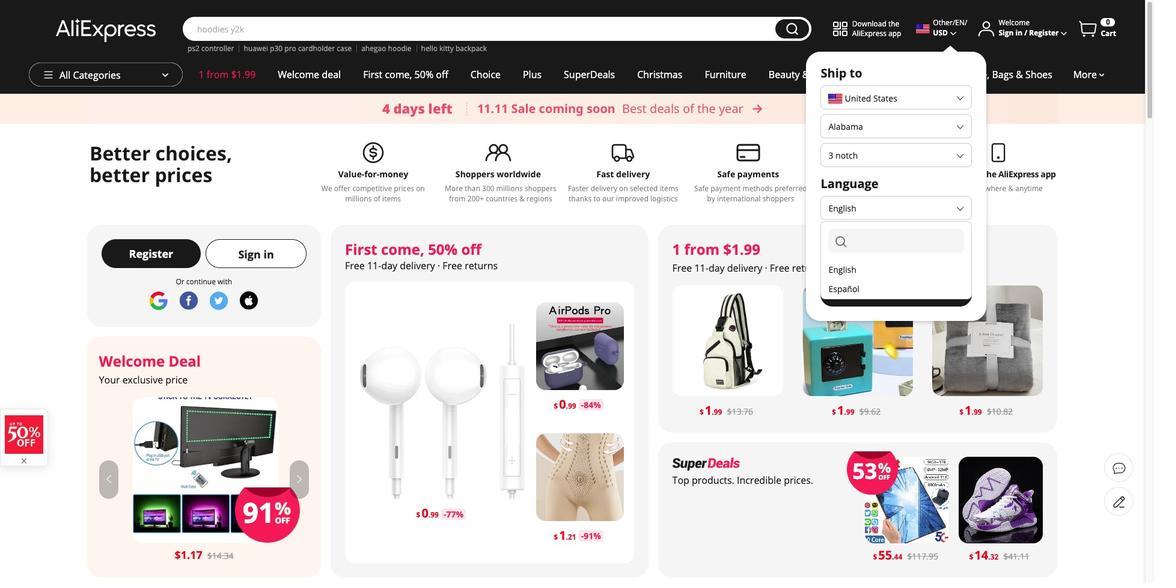 Task type: locate. For each thing, give the bounding box(es) containing it.
0 horizontal spatial 11-
[[367, 259, 381, 272]]

1 vertical spatial first
[[345, 239, 377, 259]]

$ inside the $ 1 . 2 1 -91%
[[554, 532, 558, 542]]

$ inside $ 0 . 9 9 -77%
[[416, 510, 420, 520]]

$ 1 . 9 9 $10.82
[[960, 402, 1013, 418]]

- inside the $ 1 . 2 1 -91%
[[581, 530, 584, 542]]

2 left $41.11
[[995, 552, 999, 562]]

. for $ 0 . 9 9 -77%
[[429, 510, 431, 520]]

1 vertical spatial from
[[684, 239, 720, 259]]

usd
[[933, 28, 948, 38]]

pro
[[285, 43, 296, 54]]

choice link
[[459, 63, 512, 87]]

$ inside $ 1 . 9 9 $10.82
[[960, 407, 964, 417]]

from for 1 from $1.99
[[207, 68, 229, 81]]

$ left $13.76
[[700, 407, 704, 417]]

$ left the 77%
[[416, 510, 420, 520]]

0 horizontal spatial ·
[[438, 259, 440, 272]]

1 horizontal spatial sign
[[999, 28, 1014, 38]]

off
[[436, 68, 448, 81], [461, 239, 481, 259]]

/ up shoes
[[1025, 28, 1028, 38]]

0 horizontal spatial in
[[264, 247, 274, 262]]

. inside $ 0 . 9 9 -84%
[[566, 401, 568, 411]]

delivery inside first come, 50% off free 11-day delivery · free returns
[[400, 259, 435, 272]]

. inside $ 0 . 9 9 -77%
[[429, 510, 431, 520]]

welcome down huawei p30 pro cardholder case 'link'
[[278, 68, 319, 81]]

controller
[[201, 43, 234, 54]]

toys & games link
[[853, 63, 939, 87]]

other/ en /
[[933, 18, 968, 28]]

beauty
[[769, 68, 800, 81]]

77%
[[446, 508, 464, 520]]

hello kitty backpack
[[421, 43, 487, 54]]

0 horizontal spatial 0
[[422, 505, 429, 521]]

. for $ 1 . 9 9 $9.62
[[844, 407, 846, 417]]

. left $13.76
[[712, 407, 714, 417]]

&
[[802, 68, 809, 81], [887, 68, 894, 81], [1016, 68, 1023, 81]]

2
[[568, 532, 572, 542], [995, 552, 999, 562]]

$ 1 4 . 3 2 $41.11
[[969, 547, 1030, 563]]

1 horizontal spatial 3
[[991, 552, 995, 562]]

1 horizontal spatial returns
[[792, 262, 825, 275]]

. inside $ 5 5 . 4 4 $117.95
[[892, 552, 894, 562]]

exclusive
[[122, 373, 163, 387]]

1 vertical spatial in
[[264, 247, 274, 262]]

1 & from the left
[[802, 68, 809, 81]]

1 horizontal spatial day
[[709, 262, 725, 275]]

come, for first come, 50% off
[[385, 68, 412, 81]]

united
[[845, 93, 871, 104]]

1 vertical spatial welcome
[[278, 68, 319, 81]]

come,
[[385, 68, 412, 81], [381, 239, 424, 259]]

1 vertical spatial $1.99
[[723, 239, 761, 259]]

1 vertical spatial english
[[829, 264, 857, 275]]

hoodie
[[388, 43, 412, 54]]

welcome for deal
[[99, 351, 165, 371]]

español
[[829, 283, 860, 295]]

3 left notch
[[829, 150, 834, 161]]

notch
[[836, 150, 858, 161]]

welcome up exclusive
[[99, 351, 165, 371]]

0 horizontal spatial 3
[[829, 150, 834, 161]]

1 vertical spatial -
[[444, 508, 446, 520]]

1 horizontal spatial /
[[1025, 28, 1028, 38]]

sign in
[[238, 247, 274, 262]]

.
[[566, 401, 568, 411], [712, 407, 714, 417], [844, 407, 846, 417], [972, 407, 974, 417], [429, 510, 431, 520], [566, 532, 568, 542], [892, 552, 894, 562], [989, 552, 991, 562]]

first for first come, 50% off
[[363, 68, 383, 81]]

0 vertical spatial in
[[1016, 28, 1023, 38]]

welcome deal link
[[267, 63, 352, 87]]

other/
[[933, 18, 956, 28]]

hello kitty backpack link
[[421, 43, 487, 54]]

off for first come, 50% off
[[436, 68, 448, 81]]

1 horizontal spatial from
[[684, 239, 720, 259]]

$ inside $ 1 . 9 9 $13.76
[[700, 407, 704, 417]]

day inside 1 from $1.99 free 11-day delivery · free returns
[[709, 262, 725, 275]]

$1.99 inside 1 from $1.99 free 11-day delivery · free returns
[[723, 239, 761, 259]]

1 horizontal spatial off
[[461, 239, 481, 259]]

english down language
[[829, 203, 857, 214]]

incredible
[[737, 474, 782, 487]]

sign
[[999, 28, 1014, 38], [238, 247, 261, 262]]

& right toys
[[887, 68, 894, 81]]

from for 1 from $1.99 free 11-day delivery · free returns
[[684, 239, 720, 259]]

0 left the 77%
[[422, 505, 429, 521]]

come, inside first come, 50% off free 11-day delivery · free returns
[[381, 239, 424, 259]]

from
[[207, 68, 229, 81], [684, 239, 720, 259]]

- inside $ 0 . 9 9 -84%
[[581, 399, 584, 411]]

2 left 91%
[[568, 532, 572, 542]]

register
[[1029, 28, 1059, 38], [129, 247, 173, 261]]

)
[[872, 256, 875, 267]]

1 5 from the left
[[879, 547, 885, 563]]

$ for $ 1 4 . 3 2 $41.11
[[969, 552, 974, 562]]

day
[[381, 259, 397, 272], [709, 262, 725, 275]]

0 vertical spatial come,
[[385, 68, 412, 81]]

1 horizontal spatial $1.99
[[723, 239, 761, 259]]

3 & from the left
[[1016, 68, 1023, 81]]

. left the 77%
[[429, 510, 431, 520]]

0
[[1106, 17, 1110, 27], [559, 396, 566, 412], [422, 505, 429, 521]]

2 vertical spatial 0
[[422, 505, 429, 521]]

1 vertical spatial off
[[461, 239, 481, 259]]

/ for en
[[965, 18, 968, 28]]

0 vertical spatial $1.99
[[231, 68, 256, 81]]

1 horizontal spatial ·
[[765, 262, 768, 275]]

0 vertical spatial from
[[207, 68, 229, 81]]

53
[[853, 456, 877, 486]]

. left $41.11
[[989, 552, 991, 562]]

0 horizontal spatial from
[[207, 68, 229, 81]]

5
[[879, 547, 885, 563], [885, 547, 892, 563]]

0 horizontal spatial off
[[436, 68, 448, 81]]

84%
[[584, 399, 601, 411]]

$ left the $117.95
[[873, 552, 877, 562]]

superdeals
[[564, 68, 615, 81]]

$ left $10.82
[[960, 407, 964, 417]]

ship to
[[821, 65, 863, 81]]

close image
[[19, 456, 29, 466]]

$ 1 . 9 9 $9.62
[[832, 402, 881, 418]]

english up español
[[829, 264, 857, 275]]

. inside the $ 1 . 2 1 -91%
[[566, 532, 568, 542]]

0 horizontal spatial $1.99
[[231, 68, 256, 81]]

$ for $ 5 5 . 4 4 $117.95
[[873, 552, 877, 562]]

$ left '84%'
[[554, 401, 558, 411]]

0 vertical spatial 2
[[568, 532, 572, 542]]

/ for in
[[1025, 28, 1028, 38]]

2 english from the top
[[829, 264, 857, 275]]

1 from $1.99 free 11-day delivery · free returns
[[672, 239, 825, 275]]

2 & from the left
[[887, 68, 894, 81]]

app
[[889, 28, 901, 38]]

. inside $ 1 4 . 3 2 $41.11
[[989, 552, 991, 562]]

with
[[218, 277, 232, 287]]

0 vertical spatial off
[[436, 68, 448, 81]]

1 horizontal spatial 11-
[[695, 262, 709, 275]]

1 horizontal spatial &
[[887, 68, 894, 81]]

1 vertical spatial sign
[[238, 247, 261, 262]]

$ inside $ 1 4 . 3 2 $41.11
[[969, 552, 974, 562]]

·
[[438, 259, 440, 272], [765, 262, 768, 275]]

9
[[568, 401, 572, 411], [572, 401, 576, 411], [714, 407, 718, 417], [718, 407, 722, 417], [846, 407, 851, 417], [851, 407, 855, 417], [974, 407, 978, 417], [978, 407, 982, 417], [431, 510, 435, 520], [435, 510, 439, 520]]

/ right other/
[[965, 18, 968, 28]]

first inside first come, 50% off free 11-day delivery · free returns
[[345, 239, 377, 259]]

. inside $ 1 . 9 9 $10.82
[[972, 407, 974, 417]]

deal
[[169, 351, 201, 371]]

games
[[896, 68, 928, 81]]

1 vertical spatial 3
[[991, 552, 995, 562]]

3 left $41.11
[[991, 552, 995, 562]]

0 vertical spatial 0
[[1106, 17, 1110, 27]]

$10.82
[[987, 406, 1013, 417]]

$ left $41.11
[[969, 552, 974, 562]]

. left '84%'
[[566, 401, 568, 411]]

$ left the $9.62
[[832, 407, 836, 417]]

$ 0 . 9 9 -84%
[[554, 396, 601, 412]]

& right bags
[[1016, 68, 1023, 81]]

1 horizontal spatial 0
[[559, 396, 566, 412]]

1 inside 1 from $1.99 free 11-day delivery · free returns
[[672, 239, 681, 259]]

children basketball shoes for girl pu leather indoor field sports shoes high top training trainers kids basketball sneakers image
[[959, 457, 1043, 544]]

0 horizontal spatial /
[[965, 18, 968, 28]]

11-
[[367, 259, 381, 272], [695, 262, 709, 275]]

welcome inside welcome deal your exclusive price
[[99, 351, 165, 371]]

0 horizontal spatial register
[[129, 247, 173, 261]]

welcome up bags
[[999, 18, 1030, 28]]

None field
[[829, 229, 965, 253]]

- inside $ 0 . 9 9 -77%
[[444, 508, 446, 520]]

eur ( euro )
[[829, 256, 875, 267]]

sign for sign in / register
[[999, 28, 1014, 38]]

. left the $117.95
[[892, 552, 894, 562]]

0 horizontal spatial 2
[[568, 532, 572, 542]]

top products. incredible prices.
[[672, 474, 813, 487]]

0 horizontal spatial &
[[802, 68, 809, 81]]

1
[[199, 68, 204, 81], [672, 239, 681, 259], [705, 402, 712, 418], [837, 402, 844, 418], [965, 402, 972, 418], [559, 527, 566, 543], [572, 532, 576, 542], [975, 547, 982, 563]]

0 horizontal spatial sign
[[238, 247, 261, 262]]

1 vertical spatial 50%
[[428, 239, 458, 259]]

0 vertical spatial register
[[1029, 28, 1059, 38]]

0 vertical spatial 50%
[[415, 68, 434, 81]]

1 vertical spatial 2
[[995, 552, 999, 562]]

(
[[847, 256, 849, 267]]

. left the $9.62
[[844, 407, 846, 417]]

& left health
[[802, 68, 809, 81]]

$ left 91%
[[554, 532, 558, 542]]

2 vertical spatial -
[[581, 530, 584, 542]]

& inside 'link'
[[1016, 68, 1023, 81]]

$ inside $ 1 . 9 9 $9.62
[[832, 407, 836, 417]]

in
[[1016, 28, 1023, 38], [264, 247, 274, 262]]

from inside 1 from $1.99 free 11-day delivery · free returns
[[684, 239, 720, 259]]

first come, 50% off free 11-day delivery · free returns
[[345, 239, 498, 272]]

off inside first come, 50% off free 11-day delivery · free returns
[[461, 239, 481, 259]]

beauty & health
[[769, 68, 842, 81]]

50% inside first come, 50% off link
[[415, 68, 434, 81]]

aliexpress
[[852, 28, 887, 38]]

1 vertical spatial come,
[[381, 239, 424, 259]]

christmas
[[637, 68, 683, 81]]

0 horizontal spatial delivery
[[400, 259, 435, 272]]

- for 77%
[[444, 508, 446, 520]]

50% for first come, 50% off free 11-day delivery · free returns
[[428, 239, 458, 259]]

prices.
[[784, 474, 813, 487]]

- for 91%
[[581, 530, 584, 542]]

0 horizontal spatial day
[[381, 259, 397, 272]]

0 up the cart
[[1106, 17, 1110, 27]]

top
[[672, 474, 690, 487]]

. inside $ 1 . 9 9 $9.62
[[844, 407, 846, 417]]

for airpods pro protective case silicone new solid color apple bluetooth headset soft case protective cover image
[[536, 302, 624, 390]]

0 horizontal spatial returns
[[465, 259, 498, 272]]

0 vertical spatial sign
[[999, 28, 1014, 38]]

1 horizontal spatial delivery
[[727, 262, 763, 275]]

0 vertical spatial -
[[581, 399, 584, 411]]

2 horizontal spatial welcome
[[999, 18, 1030, 28]]

0 vertical spatial english
[[829, 203, 857, 214]]

. inside $ 1 . 9 9 $13.76
[[712, 407, 714, 417]]

2 vertical spatial welcome
[[99, 351, 165, 371]]

ahegao
[[361, 43, 386, 54]]

-
[[581, 399, 584, 411], [444, 508, 446, 520], [581, 530, 584, 542]]

. left $10.82
[[972, 407, 974, 417]]

. for $ 1 . 9 9 $13.76
[[712, 407, 714, 417]]

free
[[345, 259, 365, 272], [443, 259, 462, 272], [672, 262, 692, 275], [770, 262, 790, 275]]

50% inside first come, 50% off free 11-day delivery · free returns
[[428, 239, 458, 259]]

. for $ 0 . 9 9 -84%
[[566, 401, 568, 411]]

returns inside first come, 50% off free 11-day delivery · free returns
[[465, 259, 498, 272]]

welcome for deal
[[278, 68, 319, 81]]

download the aliexpress app
[[852, 19, 901, 38]]

1 horizontal spatial 2
[[995, 552, 999, 562]]

$ inside $ 5 5 . 4 4 $117.95
[[873, 552, 877, 562]]

1 horizontal spatial register
[[1029, 28, 1059, 38]]

2 horizontal spatial 0
[[1106, 17, 1110, 27]]

. left 91%
[[566, 532, 568, 542]]

1 horizontal spatial in
[[1016, 28, 1023, 38]]

2 horizontal spatial &
[[1016, 68, 1023, 81]]

to
[[850, 65, 863, 81]]

plus link
[[512, 63, 553, 87]]

$ inside $ 0 . 9 9 -84%
[[554, 401, 558, 411]]

& for beauty
[[802, 68, 809, 81]]

None button
[[775, 19, 809, 38]]

0 horizontal spatial welcome
[[99, 351, 165, 371]]

0 left '84%'
[[559, 396, 566, 412]]

1 vertical spatial 0
[[559, 396, 566, 412]]

. for $ 1 . 9 9 $10.82
[[972, 407, 974, 417]]

first
[[363, 68, 383, 81], [345, 239, 377, 259]]

/
[[965, 18, 968, 28], [1025, 28, 1028, 38]]

ps2 controller
[[188, 43, 234, 54]]

1 vertical spatial register
[[129, 247, 173, 261]]

1 horizontal spatial welcome
[[278, 68, 319, 81]]

$1.99
[[231, 68, 256, 81], [723, 239, 761, 259]]

beauty & health link
[[758, 63, 853, 87]]

0 vertical spatial first
[[363, 68, 383, 81]]



Task type: vqa. For each thing, say whether or not it's contained in the screenshot.
"pro"
yes



Task type: describe. For each thing, give the bounding box(es) containing it.
led usb strip light 5m color changing 5050 rgb led flexible lights with 24 keys for children gaming room home party tv backlight image
[[132, 397, 278, 543]]

deal
[[322, 68, 341, 81]]

$ 1 . 2 1 -91%
[[554, 527, 601, 543]]

$ 0 . 9 9 -77%
[[416, 505, 464, 521]]

0 vertical spatial welcome
[[999, 18, 1030, 28]]

in for sign in / register
[[1016, 28, 1023, 38]]

united states
[[845, 93, 898, 104]]

$1.17 $14.34
[[174, 548, 233, 562]]

ahegao hoodie link
[[361, 43, 412, 54]]

$ for $ 1 . 9 9 $9.62
[[832, 407, 836, 417]]

$ for $ 1 . 9 9 $10.82
[[960, 407, 964, 417]]

· inside first come, 50% off free 11-day delivery · free returns
[[438, 259, 440, 272]]

cart
[[1101, 28, 1116, 38]]

case
[[337, 43, 352, 54]]

welcome deal
[[278, 68, 341, 81]]

backpack
[[456, 43, 487, 54]]

$1.99 for 1 from $1.99
[[231, 68, 256, 81]]

huawei p30 pro cardholder case link
[[244, 43, 352, 54]]

pop picture image
[[5, 415, 43, 454]]

1 from $1.99 link
[[188, 63, 267, 87]]

2 5 from the left
[[885, 547, 892, 563]]

off for first come, 50% off free 11-day delivery · free returns
[[461, 239, 481, 259]]

for apple original headphones for iphone 14 13 12 11 pro max mini lightning earphones x xs xr 7 8 plus se wired bluetooth earbud image
[[355, 324, 530, 499]]

furniture link
[[694, 63, 758, 87]]

luggage, bags & shoes
[[950, 68, 1053, 81]]

$1.99 for 1 from $1.99 free 11-day delivery · free returns
[[723, 239, 761, 259]]

2023 new 5g tablet 11.6 inch tablet android 16gb ram 1tb rom 8800mah android 11.0 mtk6797 wifi network bluetooth fullscreen image
[[865, 457, 949, 544]]

0 cart
[[1101, 17, 1116, 38]]

$14.34
[[207, 550, 233, 562]]

0 inside 0 cart
[[1106, 17, 1110, 27]]

ps2 controller link
[[188, 43, 234, 54]]

. for $ 1 . 2 1 -91%
[[566, 532, 568, 542]]

delivery inside 1 from $1.99 free 11-day delivery · free returns
[[727, 262, 763, 275]]

bags
[[992, 68, 1014, 81]]

currency
[[821, 228, 875, 245]]

price
[[166, 373, 188, 387]]

mini bank money box retro atm rotating password cash coins saving box bank safe box automatic deposit banknote christmas gift image
[[802, 286, 913, 396]]

$ for $ 1 . 9 9 $13.76
[[700, 407, 704, 417]]

11- inside first come, 50% off free 11-day delivery · free returns
[[367, 259, 381, 272]]

kitty
[[440, 43, 454, 54]]

3 inside $ 1 4 . 3 2 $41.11
[[991, 552, 995, 562]]

all
[[60, 69, 70, 82]]

come, for first come, 50% off free 11-day delivery · free returns
[[381, 239, 424, 259]]

toys
[[864, 68, 884, 81]]

2 inside $ 1 4 . 3 2 $41.11
[[995, 552, 999, 562]]

categories
[[73, 69, 121, 82]]

3 notch
[[829, 150, 858, 161]]

language
[[821, 176, 879, 192]]

ship
[[821, 65, 847, 81]]

$ for $ 1 . 2 1 -91%
[[554, 532, 558, 542]]

superdeals link
[[553, 63, 626, 87]]

all categories
[[60, 69, 121, 82]]

ps2
[[188, 43, 200, 54]]

$117.95
[[907, 551, 939, 562]]

continue
[[186, 277, 216, 287]]

1 from $1.99
[[199, 68, 256, 81]]

toys & games
[[864, 68, 928, 81]]

huawei p30 pro cardholder case
[[244, 43, 352, 54]]

hello
[[421, 43, 438, 54]]

91
[[242, 494, 274, 531]]

in for sign in
[[264, 247, 274, 262]]

the
[[889, 19, 900, 29]]

products.
[[692, 474, 735, 487]]

· inside 1 from $1.99 free 11-day delivery · free returns
[[765, 262, 768, 275]]

& for toys
[[887, 68, 894, 81]]

$41.11
[[1004, 551, 1030, 562]]

$1.17
[[174, 548, 202, 562]]

alabama
[[829, 121, 863, 132]]

huawei
[[244, 43, 268, 54]]

plus
[[523, 68, 542, 81]]

1 inside the $ 1 . 2 1 -91%
[[572, 532, 576, 542]]

cardholder
[[298, 43, 335, 54]]

christmas link
[[626, 63, 694, 87]]

high waist shaper panties women's body shaper shorts for women breathable tightening shaping-short brilliant corsets for body image
[[536, 433, 624, 521]]

welcome deal your exclusive price
[[99, 351, 201, 387]]

en
[[956, 18, 965, 28]]

shoes
[[1026, 68, 1053, 81]]

new shoulder bag man 2022 casual chest bag business male bag multi-functional women backpack cycling sports rucksack travel pack image
[[672, 286, 783, 396]]

$ 5 5 . 4 4 $117.95
[[873, 547, 939, 563]]

hoodies y2k text field
[[191, 23, 769, 35]]

11- inside 1 from $1.99 free 11-day delivery · free returns
[[695, 262, 709, 275]]

p30
[[270, 43, 283, 54]]

health
[[812, 68, 842, 81]]

0 vertical spatial 3
[[829, 150, 834, 161]]

0 for $ 0 . 9 9 -77%
[[422, 505, 429, 521]]

50% for first come, 50% off
[[415, 68, 434, 81]]

euro
[[852, 256, 870, 267]]

70x100cmgrey flannel fleece blanket adult children soft warm throw bed covers simple solid color sofa breathable bedspreads image
[[932, 286, 1043, 396]]

or continue with
[[176, 277, 232, 287]]

1 english from the top
[[829, 203, 857, 214]]

- for 84%
[[581, 399, 584, 411]]

first come, 50% off
[[363, 68, 448, 81]]

sign for sign in
[[238, 247, 261, 262]]

first come, 50% off link
[[352, 63, 459, 87]]

ahegao hoodie
[[361, 43, 412, 54]]

0 for $ 0 . 9 9 -84%
[[559, 396, 566, 412]]

2 inside the $ 1 . 2 1 -91%
[[568, 532, 572, 542]]

$ 1 . 9 9 $13.76
[[700, 402, 753, 418]]

states
[[874, 93, 898, 104]]

$ for $ 0 . 9 9 -77%
[[416, 510, 420, 520]]

luggage,
[[950, 68, 990, 81]]

first for first come, 50% off free 11-day delivery · free returns
[[345, 239, 377, 259]]

$ for $ 0 . 9 9 -84%
[[554, 401, 558, 411]]

$9.62
[[859, 406, 881, 417]]

returns inside 1 from $1.99 free 11-day delivery · free returns
[[792, 262, 825, 275]]

download
[[852, 19, 887, 29]]

eur
[[829, 256, 845, 267]]

91%
[[584, 530, 601, 542]]

more
[[1073, 68, 1097, 81]]

sign in / register
[[999, 28, 1059, 38]]

your
[[99, 373, 120, 387]]

furniture
[[705, 68, 747, 81]]

luggage, bags & shoes link
[[939, 63, 1064, 87]]

day inside first come, 50% off free 11-day delivery · free returns
[[381, 259, 397, 272]]



